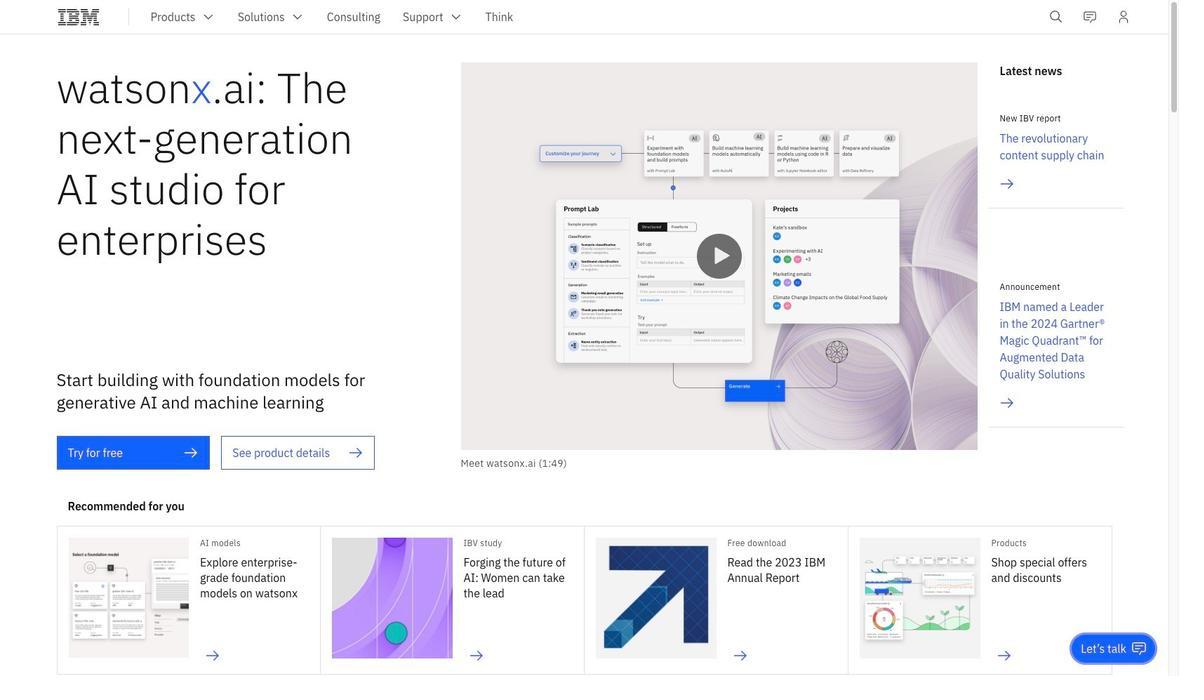 Task type: locate. For each thing, give the bounding box(es) containing it.
let's talk element
[[1081, 641, 1127, 656]]



Task type: vqa. For each thing, say whether or not it's contained in the screenshot.
Your privacy choices element
no



